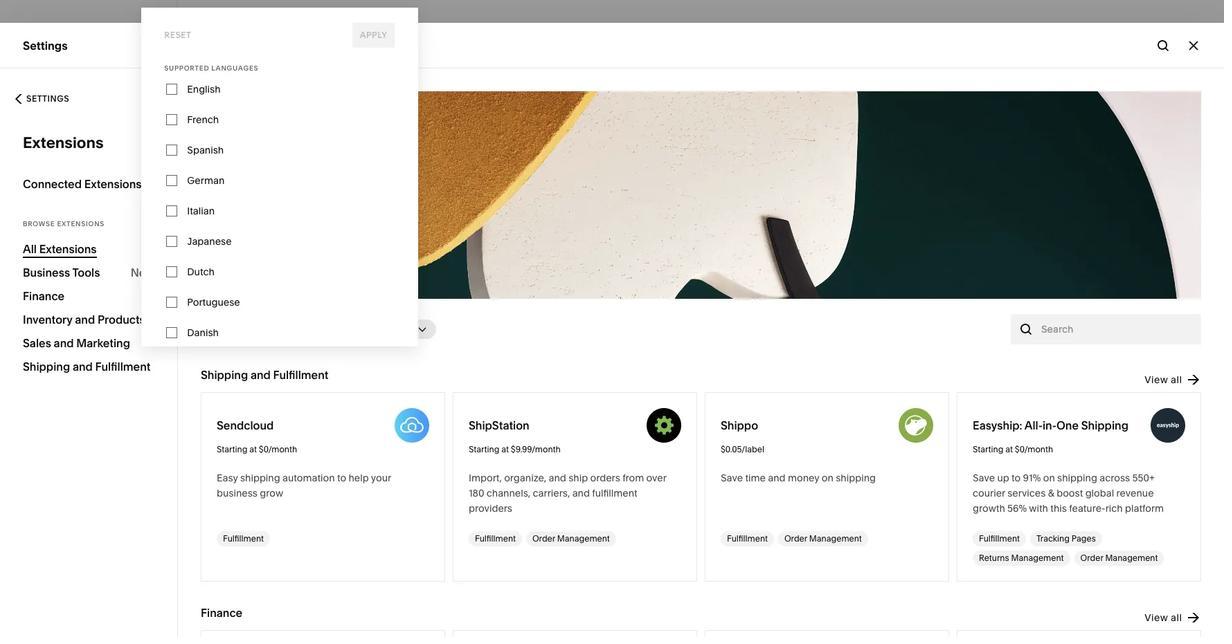Task type: describe. For each thing, give the bounding box(es) containing it.
1 horizontal spatial shipping and fulfillment
[[201, 368, 328, 382]]

english
[[187, 83, 220, 96]]

shipping inside easy shipping automation to help your business grow
[[240, 472, 280, 485]]

teach
[[556, 490, 585, 504]]

business tools
[[23, 266, 100, 280]]

subscribe
[[989, 141, 1041, 155]]

lessons
[[500, 490, 540, 504]]

shipping and fulfillment link
[[23, 355, 154, 379]]

online course create a guided series of lessons to teach a skill or educate on a topic
[[366, 471, 676, 519]]

extensions for browse extensions
[[57, 220, 105, 228]]

connected extensions
[[23, 177, 142, 191]]

carriers,
[[533, 487, 570, 500]]

scheduling link
[[23, 328, 154, 344]]

finance link
[[23, 285, 154, 308]]

your inside easy shipping automation to help your business grow
[[371, 472, 391, 485]]

at for shipstation
[[501, 445, 509, 455]]

$0/month for sendcloud
[[259, 445, 297, 455]]

and inside "go live and start selling." button
[[307, 344, 322, 355]]

0 horizontal spatial finance
[[23, 289, 65, 303]]

discounts link
[[30, 178, 161, 201]]

marketing inside marketing link
[[23, 253, 77, 267]]

spanish
[[187, 144, 223, 156]]

deliver
[[1046, 276, 1081, 289]]

Search field
[[1041, 322, 1194, 337]]

marketing inside sales and marketing link
[[76, 337, 130, 350]]

and up sendcloud
[[251, 368, 271, 382]]

extensions for squarespace extensions
[[216, 149, 359, 183]]

order for shippo
[[784, 534, 807, 544]]

dutch
[[187, 266, 214, 278]]

details
[[952, 276, 987, 289]]

at for sendcloud
[[249, 445, 257, 455]]

fulfillment for shipstation
[[475, 534, 516, 544]]

0 vertical spatial more
[[249, 239, 276, 253]]

courier
[[973, 487, 1005, 500]]

subscribe
[[887, 174, 936, 184]]

get started button
[[838, 531, 897, 556]]

import, organize, and ship orders from over 180 channels, carriers, and fulfillment providers
[[469, 472, 666, 515]]

inventory and products
[[23, 313, 145, 327]]

grow
[[260, 487, 283, 500]]

the inside manage projects and invoice clients manage the details needed to deliver a professional service experience.
[[932, 276, 949, 289]]

a inside manage projects and invoice clients manage the details needed to deliver a professional service experience.
[[1084, 276, 1090, 289]]

starting for shipstation
[[469, 445, 499, 455]]

shippo
[[721, 419, 758, 433]]

get started
[[838, 538, 897, 548]]

business
[[23, 266, 70, 280]]

starting at $0/month for easyship: all-in-one shipping
[[973, 445, 1053, 455]]

to inside easy shipping automation to help your business grow
[[337, 472, 346, 485]]

view all button for finance
[[1144, 606, 1201, 631]]

site.
[[1124, 141, 1145, 155]]

and right time
[[768, 472, 786, 485]]

a down create
[[383, 505, 389, 519]]

ways
[[279, 420, 316, 438]]

reset button
[[164, 23, 191, 48]]

coaching
[[990, 490, 1039, 504]]

apply button
[[353, 23, 395, 48]]

connected extensions link
[[23, 172, 154, 196]]

2 horizontal spatial shipping
[[1081, 419, 1129, 433]]

management down classes
[[809, 534, 862, 544]]

tools for selling tools
[[64, 231, 88, 243]]

easyship: all-in-one shipping
[[973, 419, 1129, 433]]

starting at $0/month for sendcloud
[[217, 445, 297, 455]]

website
[[23, 86, 66, 100]]

selling
[[30, 231, 62, 243]]

shipping for shippo
[[836, 472, 876, 485]]

settings button
[[11, 84, 73, 114]]

1 manage from the top
[[887, 256, 930, 270]]

find
[[216, 208, 239, 222]]

learn more link
[[216, 239, 276, 253]]

classes
[[838, 505, 877, 519]]

browse extensions
[[23, 220, 105, 228]]

all extensions
[[23, 242, 97, 256]]

marketing link
[[23, 253, 154, 269]]

services,
[[941, 490, 987, 504]]

and up carriers, at left bottom
[[549, 472, 566, 485]]

platform
[[1125, 503, 1164, 515]]

returns management
[[979, 553, 1064, 564]]

start
[[324, 344, 342, 355]]

get
[[838, 538, 855, 548]]

view for finance
[[1144, 612, 1168, 624]]

german
[[187, 174, 224, 187]]

scheduled
[[883, 490, 938, 504]]

2 horizontal spatial order
[[1081, 553, 1103, 564]]

from
[[623, 472, 644, 485]]

scheduling sell live, scheduled services, coaching appointments or classes
[[838, 471, 1128, 519]]

selling tools link
[[30, 225, 161, 249]]

pages
[[1072, 534, 1096, 544]]

find the extension
[[216, 208, 313, 222]]

extensions for all extensions
[[39, 242, 97, 256]]

&
[[1048, 487, 1054, 500]]

connected
[[23, 177, 82, 191]]

view all button for shipping and fulfillment
[[1144, 368, 1201, 393]]

with
[[1029, 503, 1048, 515]]

orders
[[590, 472, 620, 485]]

days
[[926, 102, 951, 116]]

all extensions link
[[23, 237, 154, 261]]

to inside online course create a guided series of lessons to teach a skill or educate on a topic
[[543, 490, 553, 504]]

on for easyship: all-in-one shipping
[[1043, 472, 1055, 485]]

scheduling for scheduling
[[23, 328, 82, 342]]

rich
[[1106, 503, 1123, 515]]

help
[[349, 472, 369, 485]]

analytics
[[23, 303, 72, 317]]

live
[[292, 344, 305, 355]]

management down tracking
[[1011, 553, 1064, 564]]

on for shippo
[[822, 472, 834, 485]]

supported
[[164, 64, 209, 72]]

experience.
[[927, 291, 989, 305]]

settings inside button
[[26, 93, 69, 104]]

one
[[1057, 419, 1079, 433]]

fulfillment
[[592, 487, 637, 500]]

550+
[[1132, 472, 1155, 485]]

tracking pages
[[1036, 534, 1096, 544]]

shipping for easyship: all-in-one shipping
[[1057, 472, 1097, 485]]

save time and money on shipping
[[721, 472, 876, 485]]

create
[[366, 490, 402, 504]]

projects
[[933, 256, 976, 270]]

learn
[[216, 239, 246, 253]]

manage projects and invoice clients manage the details needed to deliver a professional service experience.
[[887, 256, 1157, 305]]



Task type: locate. For each thing, give the bounding box(es) containing it.
to inside manage projects and invoice clients manage the details needed to deliver a professional service experience.
[[1033, 276, 1043, 289]]

tools for business tools
[[72, 266, 100, 280]]

at down shipstation
[[501, 445, 509, 455]]

0 horizontal spatial your
[[371, 472, 391, 485]]

1 all from the top
[[1171, 374, 1182, 386]]

shipping and fulfillment down sales and marketing link
[[23, 360, 150, 374]]

fulfillment down providers
[[475, 534, 516, 544]]

0 vertical spatial your
[[1098, 141, 1121, 155]]

portuguese
[[187, 296, 240, 309]]

topic
[[392, 505, 418, 519]]

extensions up connected
[[23, 134, 104, 152]]

0 horizontal spatial shipping
[[23, 360, 70, 374]]

to left deliver
[[1033, 276, 1043, 289]]

on right money
[[822, 472, 834, 485]]

all
[[23, 242, 37, 256]]

boost
[[1057, 487, 1083, 500]]

1 vertical spatial your
[[371, 472, 391, 485]]

order management down classes
[[784, 534, 862, 544]]

by
[[227, 325, 237, 333]]

skill
[[597, 490, 616, 504]]

or down across
[[1117, 490, 1128, 504]]

starting for sendcloud
[[217, 445, 247, 455]]

0 horizontal spatial shipping
[[240, 472, 280, 485]]

shipping and fulfillment down go
[[201, 368, 328, 382]]

tools
[[64, 231, 88, 243], [72, 266, 100, 280]]

in-
[[1043, 419, 1057, 433]]

marketing up the shipping and fulfillment link at the left of the page
[[76, 337, 130, 350]]

1 vertical spatial view all button
[[1144, 606, 1201, 631]]

0 horizontal spatial starting at $0/month
[[217, 445, 297, 455]]

1 horizontal spatial order management
[[784, 534, 862, 544]]

0%
[[813, 98, 826, 109]]

shipping down filter by
[[201, 368, 248, 382]]

1 vertical spatial the
[[932, 276, 949, 289]]

or inside scheduling sell live, scheduled services, coaching appointments or classes
[[1117, 490, 1128, 504]]

manage up service
[[887, 276, 930, 289]]

order management for shippo
[[784, 534, 862, 544]]

over
[[646, 472, 666, 485]]

1 horizontal spatial or
[[1117, 490, 1128, 504]]

fulfillment up returns in the bottom of the page
[[979, 534, 1020, 544]]

across
[[1100, 472, 1130, 485]]

order management for shipstation
[[532, 534, 610, 544]]

shipping inside save up to 91% on shipping across 550+ courier services & boost global revenue growth 56% with this feature-rich platform
[[1057, 472, 1097, 485]]

2 starting from the left
[[469, 445, 499, 455]]

scheduling down inventory
[[23, 328, 82, 342]]

fulfillment for shippo
[[727, 534, 768, 544]]

easyship:
[[973, 419, 1022, 433]]

2 $0/month from the left
[[1015, 445, 1053, 455]]

contacts link
[[23, 278, 154, 294]]

fulfillment down time
[[727, 534, 768, 544]]

starting at $9.99/month
[[469, 445, 561, 455]]

2 view all from the top
[[1144, 612, 1182, 624]]

organize,
[[504, 472, 546, 485]]

settings up website
[[23, 38, 68, 52]]

money
[[788, 472, 819, 485]]

all for shipping and fulfillment
[[1171, 374, 1182, 386]]

0 horizontal spatial the
[[241, 208, 259, 222]]

save up courier
[[973, 472, 995, 485]]

1 vertical spatial products
[[98, 313, 145, 327]]

1 vertical spatial scheduling
[[838, 471, 898, 485]]

fulfillment down live
[[273, 368, 328, 382]]

at down sendcloud
[[249, 445, 257, 455]]

view all for finance
[[1144, 612, 1182, 624]]

manage
[[887, 256, 930, 270], [887, 276, 930, 289]]

online
[[366, 471, 401, 485]]

shipping right one
[[1081, 419, 1129, 433]]

and right live
[[307, 344, 322, 355]]

to left sell
[[319, 420, 334, 438]]

1 horizontal spatial finance
[[201, 607, 242, 620]]

3 at from the left
[[1006, 445, 1013, 455]]

sales and marketing
[[23, 337, 130, 350]]

shipping up sell
[[836, 472, 876, 485]]

and down sales and marketing link
[[73, 360, 93, 374]]

0 vertical spatial view all button
[[1144, 368, 1201, 393]]

1 horizontal spatial shipping
[[836, 472, 876, 485]]

scheduling up live,
[[838, 471, 898, 485]]

0 vertical spatial view all
[[1144, 374, 1182, 386]]

supported languages
[[164, 64, 258, 72]]

on up &
[[1043, 472, 1055, 485]]

1 horizontal spatial order
[[784, 534, 807, 544]]

2 horizontal spatial order management
[[1081, 553, 1158, 564]]

contacts
[[23, 278, 71, 292]]

0 vertical spatial the
[[241, 208, 259, 222]]

a left skill
[[588, 490, 594, 504]]

1 horizontal spatial products
[[98, 313, 145, 327]]

manage down suggested
[[887, 256, 930, 270]]

scheduling
[[23, 328, 82, 342], [838, 471, 898, 485]]

and inside manage projects and invoice clients manage the details needed to deliver a professional service experience.
[[979, 256, 999, 270]]

up
[[997, 472, 1009, 485]]

ship
[[569, 472, 588, 485]]

2 save from the left
[[973, 472, 995, 485]]

0 vertical spatial all
[[1171, 374, 1182, 386]]

2 horizontal spatial shipping
[[1057, 472, 1097, 485]]

french
[[187, 114, 219, 126]]

1 vertical spatial view all
[[1144, 612, 1182, 624]]

shipping down sales
[[23, 360, 70, 374]]

management down the platform
[[1105, 553, 1158, 564]]

products up connected
[[30, 136, 72, 149]]

0 vertical spatial finance
[[23, 289, 65, 303]]

shipstation
[[469, 419, 529, 433]]

view all
[[1144, 374, 1182, 386], [1144, 612, 1182, 624]]

or inside online course create a guided series of lessons to teach a skill or educate on a topic
[[619, 490, 630, 504]]

suggested for you
[[887, 235, 967, 243]]

1 horizontal spatial on
[[822, 472, 834, 485]]

3 shipping from the left
[[1057, 472, 1097, 485]]

save
[[721, 472, 743, 485], [973, 472, 995, 485]]

on inside online course create a guided series of lessons to teach a skill or educate on a topic
[[366, 505, 380, 519]]

you're
[[920, 141, 952, 155]]

order management down pages
[[1081, 553, 1158, 564]]

0 horizontal spatial scheduling
[[23, 328, 82, 342]]

1 shipping from the left
[[240, 472, 280, 485]]

0 horizontal spatial products
[[30, 136, 72, 149]]

order down pages
[[1081, 553, 1103, 564]]

inventory
[[23, 313, 72, 327]]

2 all from the top
[[1171, 612, 1182, 624]]

1 horizontal spatial the
[[932, 276, 949, 289]]

save inside save up to 91% on shipping across 550+ courier services & boost global revenue growth 56% with this feature-rich platform
[[973, 472, 995, 485]]

0 vertical spatial tools
[[64, 231, 88, 243]]

0 horizontal spatial or
[[619, 490, 630, 504]]

3 starting from the left
[[973, 445, 1004, 455]]

2 horizontal spatial at
[[1006, 445, 1013, 455]]

starting at $0/month down easyship:
[[973, 445, 1053, 455]]

go live and start selling. button
[[240, 316, 836, 369]]

and down ship
[[572, 487, 590, 500]]

$0/month for easyship: all-in-one shipping
[[1015, 445, 1053, 455]]

service
[[887, 291, 925, 305]]

order management
[[532, 534, 610, 544], [784, 534, 862, 544], [1081, 553, 1158, 564]]

order management down teach
[[532, 534, 610, 544]]

0 vertical spatial settings
[[23, 38, 68, 52]]

starting down shipstation
[[469, 445, 499, 455]]

0 horizontal spatial save
[[721, 472, 743, 485]]

trial
[[985, 102, 1005, 116]]

clients
[[1042, 256, 1077, 270]]

1 view all from the top
[[1144, 374, 1182, 386]]

on inside save up to 91% on shipping across 550+ courier services & boost global revenue growth 56% with this feature-rich platform
[[1043, 472, 1055, 485]]

1 vertical spatial finance
[[201, 607, 242, 620]]

returns
[[979, 553, 1009, 564]]

new
[[131, 266, 154, 280]]

starting at $0/month down sendcloud
[[217, 445, 297, 455]]

1 horizontal spatial $0/month
[[1015, 445, 1053, 455]]

shipping up grow
[[240, 472, 280, 485]]

starting down sendcloud
[[217, 445, 247, 455]]

at down easyship:
[[1006, 445, 1013, 455]]

1 horizontal spatial starting at $0/month
[[973, 445, 1053, 455]]

extensions for connected extensions
[[84, 177, 142, 191]]

extension
[[261, 208, 313, 222]]

view all for shipping and fulfillment
[[1144, 374, 1182, 386]]

tools down browse extensions
[[64, 231, 88, 243]]

1 horizontal spatial starting
[[469, 445, 499, 455]]

1 vertical spatial tools
[[72, 266, 100, 280]]

the up experience.
[[932, 276, 949, 289]]

1 horizontal spatial shipping
[[201, 368, 248, 382]]

more down find the extension
[[249, 239, 276, 253]]

tools up finance link
[[72, 266, 100, 280]]

products up scheduling link
[[98, 313, 145, 327]]

$0/month down ways
[[259, 445, 297, 455]]

save for easyship: all-in-one shipping
[[973, 472, 995, 485]]

global
[[1085, 487, 1114, 500]]

scheduling for scheduling sell live, scheduled services, coaching appointments or classes
[[838, 471, 898, 485]]

management
[[557, 534, 610, 544], [809, 534, 862, 544], [1011, 553, 1064, 564], [1105, 553, 1158, 564]]

order left get
[[784, 534, 807, 544]]

fulfillment down the business
[[223, 534, 264, 544]]

$0.05/label
[[721, 445, 764, 455]]

1 vertical spatial view
[[1144, 612, 1168, 624]]

when
[[887, 141, 917, 155]]

business
[[217, 487, 258, 500]]

providers
[[469, 503, 512, 515]]

0 vertical spatial products
[[30, 136, 72, 149]]

at for easyship: all-in-one shipping
[[1006, 445, 1013, 455]]

settings up products link
[[26, 93, 69, 104]]

91%
[[1023, 472, 1041, 485]]

scheduling inside scheduling sell live, scheduled services, coaching appointments or classes
[[838, 471, 898, 485]]

your left 'site.'
[[1098, 141, 1121, 155]]

management down teach
[[557, 534, 610, 544]]

0 horizontal spatial starting
[[217, 445, 247, 455]]

and up details
[[979, 256, 999, 270]]

1 or from the left
[[619, 490, 630, 504]]

suggested
[[887, 235, 932, 243]]

and inside the shipping and fulfillment link
[[73, 360, 93, 374]]

squarespace
[[216, 120, 388, 153]]

1 view from the top
[[1144, 374, 1168, 386]]

the
[[241, 208, 259, 222], [932, 276, 949, 289]]

professional
[[1093, 276, 1157, 289]]

0 vertical spatial marketing
[[23, 253, 77, 267]]

starting down easyship:
[[973, 445, 1004, 455]]

of
[[487, 490, 497, 504]]

subscribe button
[[887, 167, 936, 192]]

to left teach
[[543, 490, 553, 504]]

a right deliver
[[1084, 276, 1090, 289]]

go live and start selling.
[[278, 344, 372, 355]]

starting for easyship: all-in-one shipping
[[973, 445, 1004, 455]]

1 horizontal spatial save
[[973, 472, 995, 485]]

56%
[[1008, 503, 1027, 515]]

fulfillment inside the shipping and fulfillment link
[[95, 360, 150, 374]]

more left ways
[[237, 420, 276, 438]]

1 save from the left
[[721, 472, 743, 485]]

180
[[469, 487, 484, 500]]

$9.99/month
[[511, 445, 561, 455]]

$0/month down all-
[[1015, 445, 1053, 455]]

1 vertical spatial settings
[[26, 93, 69, 104]]

2 at from the left
[[501, 445, 509, 455]]

save left time
[[721, 472, 743, 485]]

or right skill
[[619, 490, 630, 504]]

1 vertical spatial marketing
[[76, 337, 130, 350]]

fulfillment for easyship: all-in-one shipping
[[979, 534, 1020, 544]]

extensions up invoicing link
[[84, 177, 142, 191]]

japanese
[[187, 235, 231, 248]]

a up topic
[[404, 490, 411, 504]]

services
[[1008, 487, 1046, 500]]

shipping
[[23, 360, 70, 374], [201, 368, 248, 382], [1081, 419, 1129, 433]]

and
[[979, 256, 999, 270], [75, 313, 95, 327], [54, 337, 74, 350], [307, 344, 322, 355], [73, 360, 93, 374], [251, 368, 271, 382], [549, 472, 566, 485], [768, 472, 786, 485], [572, 487, 590, 500]]

1 vertical spatial more
[[237, 420, 276, 438]]

view all button
[[1144, 368, 1201, 393], [1144, 606, 1201, 631]]

your
[[1098, 141, 1121, 155], [371, 472, 391, 485]]

0 horizontal spatial order management
[[532, 534, 610, 544]]

0 horizontal spatial at
[[249, 445, 257, 455]]

1 horizontal spatial at
[[501, 445, 509, 455]]

days left in trial
[[926, 102, 1005, 116]]

for
[[934, 235, 949, 243]]

and inside sales and marketing link
[[54, 337, 74, 350]]

or
[[619, 490, 630, 504], [1117, 490, 1128, 504]]

1 at from the left
[[249, 445, 257, 455]]

2 view from the top
[[1144, 612, 1168, 624]]

1 vertical spatial manage
[[887, 276, 930, 289]]

1 starting at $0/month from the left
[[217, 445, 297, 455]]

educate
[[632, 490, 676, 504]]

0 horizontal spatial $0/month
[[259, 445, 297, 455]]

all for finance
[[1171, 612, 1182, 624]]

view for shipping and fulfillment
[[1144, 374, 1168, 386]]

0 vertical spatial manage
[[887, 256, 930, 270]]

order down carriers, at left bottom
[[532, 534, 555, 544]]

extensions inside squarespace extensions
[[216, 149, 359, 183]]

this
[[1051, 503, 1067, 515]]

and right sales
[[54, 337, 74, 350]]

ready,
[[955, 141, 987, 155]]

2 shipping from the left
[[836, 472, 876, 485]]

feature-
[[1069, 503, 1106, 515]]

to
[[1044, 141, 1054, 155], [1033, 276, 1043, 289], [319, 420, 334, 438], [337, 472, 346, 485], [1012, 472, 1021, 485], [543, 490, 553, 504]]

1 horizontal spatial scheduling
[[838, 471, 898, 485]]

fulfillment down sales and marketing link
[[95, 360, 150, 374]]

extensions up selling tools at left
[[57, 220, 105, 228]]

and inside inventory and products link
[[75, 313, 95, 327]]

your up create
[[371, 472, 391, 485]]

marketing down selling
[[23, 253, 77, 267]]

on down create
[[366, 505, 380, 519]]

to inside save up to 91% on shipping across 550+ courier services & boost global revenue growth 56% with this feature-rich platform
[[1012, 472, 1021, 485]]

order for shipstation
[[532, 534, 555, 544]]

shipping
[[240, 472, 280, 485], [836, 472, 876, 485], [1057, 472, 1097, 485]]

shipping up boost
[[1057, 472, 1097, 485]]

series
[[453, 490, 485, 504]]

1 $0/month from the left
[[259, 445, 297, 455]]

and up scheduling link
[[75, 313, 95, 327]]

1 vertical spatial all
[[1171, 612, 1182, 624]]

order
[[532, 534, 555, 544], [784, 534, 807, 544], [1081, 553, 1103, 564]]

0 horizontal spatial order
[[532, 534, 555, 544]]

the right find
[[241, 208, 259, 222]]

to left publish
[[1044, 141, 1054, 155]]

extensions up 'extension'
[[216, 149, 359, 183]]

revenue
[[1117, 487, 1154, 500]]

0 horizontal spatial shipping and fulfillment
[[23, 360, 150, 374]]

1 view all button from the top
[[1144, 368, 1201, 393]]

growth
[[973, 503, 1005, 515]]

0 vertical spatial scheduling
[[23, 328, 82, 342]]

0 vertical spatial view
[[1144, 374, 1168, 386]]

shipping and fulfillment
[[23, 360, 150, 374], [201, 368, 328, 382]]

2 or from the left
[[1117, 490, 1128, 504]]

to right up
[[1012, 472, 1021, 485]]

extensions up business tools
[[39, 242, 97, 256]]

2 horizontal spatial starting
[[973, 445, 1004, 455]]

1 horizontal spatial your
[[1098, 141, 1121, 155]]

2 manage from the top
[[887, 276, 930, 289]]

2 starting at $0/month from the left
[[973, 445, 1053, 455]]

2 horizontal spatial on
[[1043, 472, 1055, 485]]

to left help at the bottom left of page
[[337, 472, 346, 485]]

0 horizontal spatial on
[[366, 505, 380, 519]]

1 starting from the left
[[217, 445, 247, 455]]

fulfillment for sendcloud
[[223, 534, 264, 544]]

live,
[[860, 490, 880, 504]]

left
[[953, 102, 970, 116]]

save for shippo
[[721, 472, 743, 485]]

publish
[[1057, 141, 1096, 155]]

2 view all button from the top
[[1144, 606, 1201, 631]]

sell
[[338, 420, 363, 438]]

when you're ready, subscribe to publish your site.
[[887, 141, 1145, 155]]



Task type: vqa. For each thing, say whether or not it's contained in the screenshot.
the Dutch
yes



